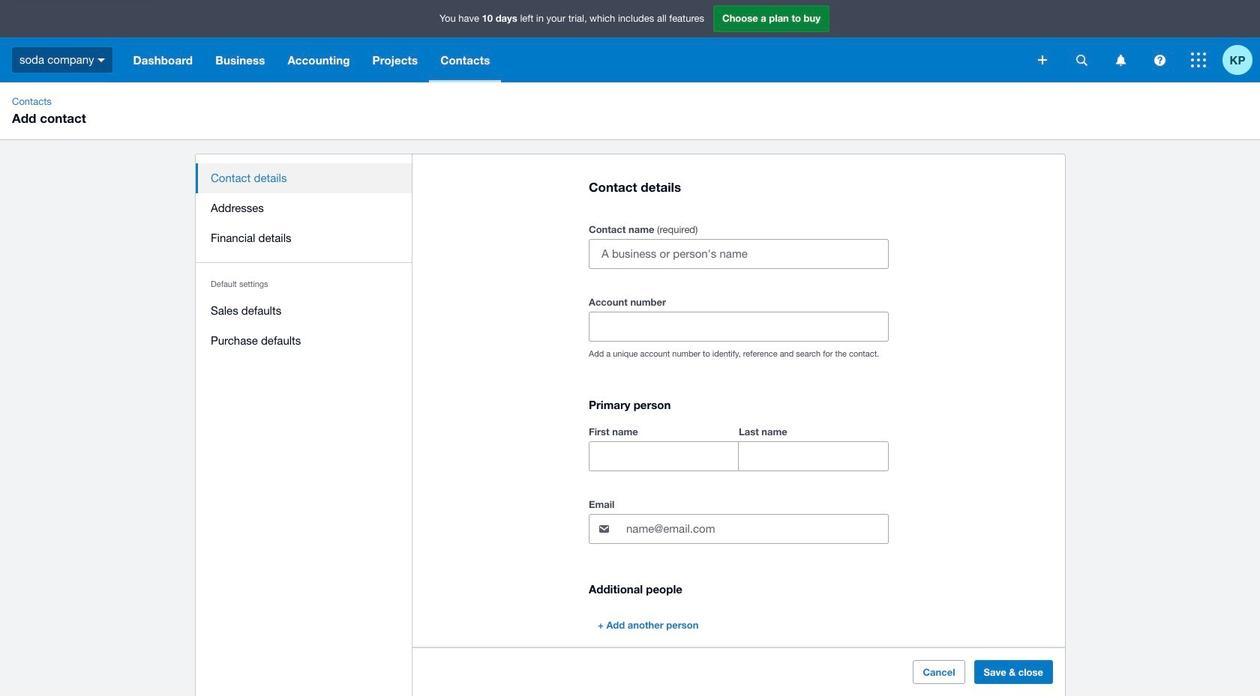 Task type: vqa. For each thing, say whether or not it's contained in the screenshot.
"field"
yes



Task type: locate. For each thing, give the bounding box(es) containing it.
svg image
[[1076, 54, 1087, 66], [1116, 54, 1126, 66], [1154, 54, 1166, 66], [1038, 56, 1047, 65]]

name@email.com text field
[[625, 516, 888, 544]]

group
[[589, 423, 889, 472]]

0 horizontal spatial svg image
[[98, 58, 105, 62]]

svg image
[[1191, 53, 1206, 68], [98, 58, 105, 62]]

menu
[[196, 155, 413, 365]]

None field
[[590, 313, 888, 342], [590, 443, 738, 471], [739, 443, 888, 471], [590, 313, 888, 342], [590, 443, 738, 471], [739, 443, 888, 471]]

banner
[[0, 0, 1260, 83]]



Task type: describe. For each thing, give the bounding box(es) containing it.
1 horizontal spatial svg image
[[1191, 53, 1206, 68]]

A business or person's name field
[[590, 240, 888, 269]]



